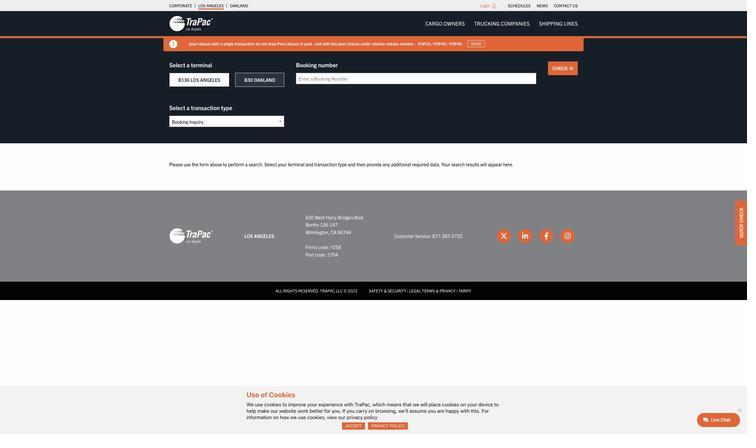 Task type: describe. For each thing, give the bounding box(es) containing it.
policy
[[390, 424, 405, 429]]

data.
[[430, 162, 440, 168]]

harry
[[326, 215, 337, 221]]

your
[[441, 162, 450, 168]]

perform
[[228, 162, 244, 168]]

trucking companies link
[[470, 18, 534, 30]]

light image
[[492, 4, 496, 8]]

1 vertical spatial check
[[738, 208, 744, 223]]

0 vertical spatial los
[[198, 3, 206, 8]]

trapac
[[320, 289, 335, 294]]

blvd
[[354, 215, 363, 221]]

footer containing 630 west harry bridges blvd
[[0, 191, 747, 300]]

1 - from the left
[[313, 41, 314, 46]]

with up 'if' at bottom left
[[344, 402, 353, 408]]

a inside banner
[[220, 41, 222, 46]]

relative
[[372, 41, 385, 46]]

1 chassis from the left
[[198, 41, 211, 46]]

2 pool from the left
[[338, 41, 346, 46]]

0 horizontal spatial transaction
[[191, 104, 220, 111]]

2 & from the left
[[436, 289, 439, 294]]

2 los angeles image from the top
[[169, 228, 213, 245]]

1 / from the left
[[431, 41, 433, 46]]

with right exit
[[323, 41, 330, 46]]

information
[[247, 415, 272, 421]]

west
[[315, 215, 325, 221]]

results
[[466, 162, 479, 168]]

1 horizontal spatial your
[[307, 402, 317, 408]]

2 chassis from the left
[[286, 41, 299, 46]]

0 vertical spatial use
[[184, 162, 191, 168]]

customer
[[395, 233, 414, 239]]

2722
[[452, 233, 462, 239]]

136-
[[320, 222, 330, 228]]

menu bar containing schedules
[[505, 1, 581, 10]]

cookies
[[269, 392, 295, 400]]

a down the b136
[[187, 104, 190, 111]]

of
[[261, 392, 267, 400]]

website
[[279, 409, 296, 415]]

2 horizontal spatial your
[[467, 402, 477, 408]]

not
[[261, 41, 267, 46]]

appear
[[488, 162, 502, 168]]

pop45
[[449, 41, 462, 46]]

help
[[247, 409, 256, 415]]

this.
[[471, 409, 480, 415]]

service:
[[415, 233, 431, 239]]

1 | from the left
[[407, 289, 408, 294]]

privacy inside footer
[[440, 289, 456, 294]]

0 vertical spatial code:
[[318, 245, 329, 250]]

corporate link
[[169, 1, 192, 10]]

corporate
[[169, 3, 192, 8]]

2 horizontal spatial transaction
[[314, 162, 337, 168]]

firms
[[306, 245, 317, 250]]

assume
[[409, 409, 427, 415]]

0 horizontal spatial to
[[223, 162, 227, 168]]

do
[[256, 41, 260, 46]]

contact us
[[554, 3, 578, 8]]

that
[[403, 402, 412, 408]]

1 vertical spatial oakland
[[254, 77, 275, 83]]

b136
[[178, 77, 189, 83]]

will inside use of cookies we use cookies to improve your experience with trapac, which means that we will place cookies on your device to help make our website work better for you. if you carry on browsing, we'll assume you are happy with this. for information on how we use cookies, view our privacy policy
[[420, 402, 428, 408]]

legal terms & privacy link
[[409, 289, 456, 294]]

1 cookies from the left
[[264, 402, 281, 408]]

privacy
[[347, 415, 363, 421]]

required
[[412, 162, 429, 168]]

1 horizontal spatial on
[[369, 409, 374, 415]]

policy
[[364, 415, 377, 421]]

1 vertical spatial our
[[338, 415, 346, 421]]

firms code:  y258 port code:  2704
[[306, 245, 341, 258]]

for
[[482, 409, 489, 415]]

©
[[344, 289, 347, 294]]

additional
[[391, 162, 411, 168]]

then
[[357, 162, 366, 168]]

pop40
[[434, 41, 446, 46]]

b30
[[244, 77, 253, 83]]

are
[[437, 409, 444, 415]]

2023
[[348, 289, 357, 294]]

drop
[[268, 41, 276, 46]]

0 horizontal spatial our
[[271, 409, 278, 415]]

privacy policy
[[372, 424, 405, 429]]

cargo
[[425, 20, 443, 27]]

2 vertical spatial los
[[244, 233, 253, 239]]

1 los angeles image from the top
[[169, 15, 213, 32]]

here.
[[503, 162, 514, 168]]

customer service: 877-387-2722
[[395, 233, 462, 239]]

0 vertical spatial angeles
[[206, 3, 224, 8]]

trapac,
[[355, 402, 371, 408]]

solid image
[[569, 66, 574, 71]]

los angeles inside footer
[[244, 233, 274, 239]]

select for select a transaction type
[[169, 104, 185, 111]]

387-
[[442, 233, 452, 239]]

check inside button
[[553, 65, 569, 71]]

means
[[387, 402, 402, 408]]

above
[[210, 162, 222, 168]]

we'll
[[398, 409, 408, 415]]

with left single
[[212, 41, 219, 46]]

experience
[[318, 402, 343, 408]]

oakland link
[[230, 1, 248, 10]]

banner containing cargo owners
[[0, 11, 747, 51]]

1 horizontal spatial use
[[255, 402, 263, 408]]

browsing,
[[375, 409, 397, 415]]

companies
[[501, 20, 530, 27]]

booking
[[296, 61, 317, 69]]

pop20
[[418, 41, 431, 46]]

schedules
[[508, 3, 531, 8]]

angeles inside footer
[[254, 233, 274, 239]]

0 horizontal spatial number
[[318, 61, 338, 69]]

3 chassis from the left
[[347, 41, 360, 46]]

for
[[324, 409, 331, 415]]

bridges
[[338, 215, 353, 221]]

security
[[388, 289, 406, 294]]



Task type: vqa. For each thing, say whether or not it's contained in the screenshot.
banner containing Cargo Owners
yes



Task type: locate. For each thing, give the bounding box(es) containing it.
transaction inside banner
[[235, 41, 255, 46]]

on left how
[[273, 415, 279, 421]]

877-
[[432, 233, 442, 239]]

0 vertical spatial number
[[400, 41, 414, 46]]

lines
[[564, 20, 578, 27]]

1 horizontal spatial transaction
[[235, 41, 255, 46]]

1 horizontal spatial cookies
[[442, 402, 459, 408]]

cookies up make at the bottom left of page
[[264, 402, 281, 408]]

0 horizontal spatial you
[[347, 409, 355, 415]]

a up the b136
[[187, 61, 190, 69]]

0 vertical spatial check
[[553, 65, 569, 71]]

please
[[169, 162, 183, 168]]

pool
[[277, 41, 285, 46]]

improve
[[288, 402, 306, 408]]

work
[[298, 409, 308, 415]]

los angeles image
[[169, 15, 213, 32], [169, 228, 213, 245]]

code:
[[318, 245, 329, 250], [315, 252, 326, 258]]

number right release
[[400, 41, 414, 46]]

0 horizontal spatial on
[[273, 415, 279, 421]]

1 vertical spatial privacy
[[372, 424, 389, 429]]

1 horizontal spatial to
[[283, 402, 287, 408]]

0 horizontal spatial oakland
[[230, 3, 248, 8]]

1 horizontal spatial privacy
[[440, 289, 456, 294]]

1 vertical spatial use
[[255, 402, 263, 408]]

0 horizontal spatial pool
[[189, 41, 197, 46]]

1 vertical spatial los
[[191, 77, 199, 83]]

Booking number text field
[[296, 73, 537, 84]]

number
[[400, 41, 414, 46], [318, 61, 338, 69]]

1 horizontal spatial pool
[[338, 41, 346, 46]]

1 vertical spatial will
[[420, 402, 428, 408]]

2 and from the left
[[348, 162, 356, 168]]

1 pool from the left
[[189, 41, 197, 46]]

a left search.
[[245, 162, 248, 168]]

0 horizontal spatial &
[[384, 289, 387, 294]]

ca
[[331, 230, 337, 235]]

1 & from the left
[[384, 289, 387, 294]]

shipping
[[539, 20, 563, 27]]

select a terminal
[[169, 61, 212, 69]]

chassis left in
[[286, 41, 299, 46]]

login
[[480, 3, 490, 8]]

| left legal
[[407, 289, 408, 294]]

privacy
[[440, 289, 456, 294], [372, 424, 389, 429]]

0 vertical spatial on
[[460, 402, 466, 408]]

&
[[384, 289, 387, 294], [436, 289, 439, 294]]

trucking
[[474, 20, 500, 27]]

single
[[223, 41, 234, 46]]

type
[[221, 104, 232, 111], [338, 162, 347, 168]]

quick check
[[738, 208, 744, 238]]

0 horizontal spatial the
[[192, 162, 198, 168]]

a left single
[[220, 41, 222, 46]]

privacy left tariff
[[440, 289, 456, 294]]

the
[[331, 41, 337, 46], [192, 162, 198, 168]]

2 you from the left
[[428, 409, 436, 415]]

0 vertical spatial type
[[221, 104, 232, 111]]

0 vertical spatial privacy
[[440, 289, 456, 294]]

0 horizontal spatial your
[[278, 162, 287, 168]]

0 vertical spatial los angeles image
[[169, 15, 213, 32]]

1 vertical spatial los angeles
[[244, 233, 274, 239]]

0 horizontal spatial we
[[290, 415, 297, 421]]

on left device
[[460, 402, 466, 408]]

we down website
[[290, 415, 297, 421]]

wilmington,
[[306, 230, 330, 235]]

oakland right b30
[[254, 77, 275, 83]]

privacy down "policy"
[[372, 424, 389, 429]]

contact
[[554, 3, 572, 8]]

0 horizontal spatial check
[[553, 65, 569, 71]]

2 horizontal spatial to
[[494, 402, 499, 408]]

safety
[[369, 289, 383, 294]]

to right above
[[223, 162, 227, 168]]

footer
[[0, 191, 747, 300]]

safety & security | legal terms & privacy | tariff
[[369, 289, 472, 294]]

1 vertical spatial on
[[369, 409, 374, 415]]

1 horizontal spatial the
[[331, 41, 337, 46]]

0 horizontal spatial los angeles
[[198, 3, 224, 8]]

we
[[247, 402, 254, 408]]

1 vertical spatial select
[[169, 104, 185, 111]]

1 vertical spatial type
[[338, 162, 347, 168]]

cargo owners link
[[421, 18, 470, 30]]

cookies up happy
[[442, 402, 459, 408]]

0 horizontal spatial cookies
[[264, 402, 281, 408]]

release
[[386, 41, 399, 46]]

2 | from the left
[[457, 289, 458, 294]]

0 horizontal spatial and
[[306, 162, 313, 168]]

terms
[[422, 289, 435, 294]]

2 vertical spatial angeles
[[254, 233, 274, 239]]

menu bar containing cargo owners
[[421, 18, 583, 30]]

b136 los angeles
[[178, 77, 220, 83]]

your right search.
[[278, 162, 287, 168]]

b30 oakland
[[244, 77, 275, 83]]

on
[[460, 402, 466, 408], [369, 409, 374, 415], [273, 415, 279, 421]]

form
[[199, 162, 209, 168]]

- left exit
[[313, 41, 314, 46]]

your
[[278, 162, 287, 168], [307, 402, 317, 408], [467, 402, 477, 408]]

1 and from the left
[[306, 162, 313, 168]]

0 vertical spatial menu bar
[[505, 1, 581, 10]]

transaction
[[235, 41, 255, 46], [191, 104, 220, 111], [314, 162, 337, 168]]

& right the safety
[[384, 289, 387, 294]]

schedules link
[[508, 1, 531, 10]]

- left pop20
[[415, 41, 416, 46]]

port
[[306, 252, 314, 258]]

number down pool chassis with a single transaction  do not drop pool chassis in yard -  exit with the pool chassis under relative release number -  pop20 / pop40 / pop45
[[318, 61, 338, 69]]

with
[[212, 41, 219, 46], [323, 41, 330, 46], [344, 402, 353, 408], [460, 409, 470, 415]]

/ left pop40
[[431, 41, 433, 46]]

select for select a terminal
[[169, 61, 185, 69]]

& right "terms"
[[436, 289, 439, 294]]

select a transaction type
[[169, 104, 232, 111]]

which
[[373, 402, 386, 408]]

2 vertical spatial select
[[264, 162, 277, 168]]

cookies
[[264, 402, 281, 408], [442, 402, 459, 408]]

safety & security link
[[369, 289, 406, 294]]

0 vertical spatial oakland
[[230, 3, 248, 8]]

on up "policy"
[[369, 409, 374, 415]]

1 horizontal spatial you
[[428, 409, 436, 415]]

los angeles link
[[198, 1, 224, 10]]

0 vertical spatial will
[[480, 162, 487, 168]]

pool
[[189, 41, 197, 46], [338, 41, 346, 46]]

with left "this."
[[460, 409, 470, 415]]

2 horizontal spatial use
[[298, 415, 306, 421]]

0 horizontal spatial -
[[313, 41, 314, 46]]

your up the better
[[307, 402, 317, 408]]

90744
[[338, 230, 351, 235]]

1 horizontal spatial &
[[436, 289, 439, 294]]

berths
[[306, 222, 319, 228]]

menu bar down 'light' image
[[421, 18, 583, 30]]

check button
[[548, 62, 578, 75]]

2 cookies from the left
[[442, 402, 459, 408]]

all rights reserved. trapac llc © 2023
[[276, 289, 357, 294]]

to up website
[[283, 402, 287, 408]]

1 vertical spatial the
[[192, 162, 198, 168]]

accept link
[[342, 423, 365, 430]]

our down 'if' at bottom left
[[338, 415, 346, 421]]

1 horizontal spatial los angeles
[[244, 233, 274, 239]]

2704
[[327, 252, 338, 258]]

630
[[306, 215, 314, 221]]

0 vertical spatial the
[[331, 41, 337, 46]]

use up make at the bottom left of page
[[255, 402, 263, 408]]

1 horizontal spatial and
[[348, 162, 356, 168]]

you down "place"
[[428, 409, 436, 415]]

you.
[[332, 409, 341, 415]]

1 horizontal spatial number
[[400, 41, 414, 46]]

we
[[413, 402, 419, 408], [290, 415, 297, 421]]

use right "please" at the top left of the page
[[184, 162, 191, 168]]

2 vertical spatial use
[[298, 415, 306, 421]]

will up assume
[[420, 402, 428, 408]]

chassis
[[198, 41, 211, 46], [286, 41, 299, 46], [347, 41, 360, 46]]

cargo owners
[[425, 20, 465, 27]]

0 horizontal spatial will
[[420, 402, 428, 408]]

tariff
[[459, 289, 472, 294]]

menu bar inside banner
[[421, 18, 583, 30]]

your up "this."
[[467, 402, 477, 408]]

reserved.
[[298, 289, 319, 294]]

1 vertical spatial menu bar
[[421, 18, 583, 30]]

us
[[573, 3, 578, 8]]

2 horizontal spatial on
[[460, 402, 466, 408]]

0 horizontal spatial terminal
[[191, 61, 212, 69]]

exit
[[315, 41, 322, 46]]

1 vertical spatial angeles
[[200, 77, 220, 83]]

1 horizontal spatial /
[[447, 41, 448, 46]]

1 horizontal spatial |
[[457, 289, 458, 294]]

menu bar up "shipping"
[[505, 1, 581, 10]]

0 horizontal spatial /
[[431, 41, 433, 46]]

2 vertical spatial transaction
[[314, 162, 337, 168]]

1 horizontal spatial will
[[480, 162, 487, 168]]

1 you from the left
[[347, 409, 355, 415]]

1 vertical spatial terminal
[[288, 162, 305, 168]]

1 horizontal spatial check
[[738, 208, 744, 223]]

rights
[[283, 289, 297, 294]]

0 vertical spatial select
[[169, 61, 185, 69]]

0 horizontal spatial use
[[184, 162, 191, 168]]

2 / from the left
[[447, 41, 448, 46]]

select right search.
[[264, 162, 277, 168]]

1 horizontal spatial we
[[413, 402, 419, 408]]

we up assume
[[413, 402, 419, 408]]

2 vertical spatial on
[[273, 415, 279, 421]]

read
[[471, 41, 482, 46]]

1 vertical spatial we
[[290, 415, 297, 421]]

2 horizontal spatial chassis
[[347, 41, 360, 46]]

code: right port
[[315, 252, 326, 258]]

/ left pop45
[[447, 41, 448, 46]]

use down work
[[298, 415, 306, 421]]

| left tariff
[[457, 289, 458, 294]]

1 horizontal spatial -
[[415, 41, 416, 46]]

0 vertical spatial terminal
[[191, 61, 212, 69]]

to right device
[[494, 402, 499, 408]]

y258
[[330, 245, 341, 250]]

shipping lines link
[[534, 18, 583, 30]]

view
[[327, 415, 337, 421]]

pool right solid image
[[189, 41, 197, 46]]

happy
[[446, 409, 459, 415]]

will right results
[[480, 162, 487, 168]]

you right 'if' at bottom left
[[347, 409, 355, 415]]

pool right exit
[[338, 41, 346, 46]]

oakland right los angeles link
[[230, 3, 248, 8]]

privacy policy link
[[368, 423, 408, 430]]

use of cookies we use cookies to improve your experience with trapac, which means that we will place cookies on your device to help make our website work better for you. if you carry on browsing, we'll assume you are happy with this. for information on how we use cookies, view our privacy policy
[[247, 392, 499, 421]]

and
[[306, 162, 313, 168], [348, 162, 356, 168]]

0 vertical spatial los angeles
[[198, 3, 224, 8]]

0 horizontal spatial chassis
[[198, 41, 211, 46]]

login link
[[480, 3, 490, 8]]

use
[[184, 162, 191, 168], [255, 402, 263, 408], [298, 415, 306, 421]]

0 vertical spatial our
[[271, 409, 278, 415]]

1 vertical spatial los angeles image
[[169, 228, 213, 245]]

solid image
[[169, 40, 177, 48]]

booking number
[[296, 61, 338, 69]]

1 vertical spatial transaction
[[191, 104, 220, 111]]

1 horizontal spatial terminal
[[288, 162, 305, 168]]

no image
[[737, 408, 743, 414]]

the right exit
[[331, 41, 337, 46]]

chassis left the under
[[347, 41, 360, 46]]

1 vertical spatial number
[[318, 61, 338, 69]]

1 horizontal spatial chassis
[[286, 41, 299, 46]]

device
[[478, 402, 493, 408]]

select up the b136
[[169, 61, 185, 69]]

1 horizontal spatial oakland
[[254, 77, 275, 83]]

0 horizontal spatial type
[[221, 104, 232, 111]]

1 vertical spatial code:
[[315, 252, 326, 258]]

banner
[[0, 11, 747, 51]]

0 horizontal spatial |
[[407, 289, 408, 294]]

under
[[361, 41, 371, 46]]

the left form on the top of page
[[192, 162, 198, 168]]

select down the b136
[[169, 104, 185, 111]]

better
[[310, 409, 323, 415]]

code: up 2704
[[318, 245, 329, 250]]

1 horizontal spatial our
[[338, 415, 346, 421]]

2 - from the left
[[415, 41, 416, 46]]

yard
[[304, 41, 312, 46]]

our right make at the bottom left of page
[[271, 409, 278, 415]]

1 horizontal spatial type
[[338, 162, 347, 168]]

menu bar
[[505, 1, 581, 10], [421, 18, 583, 30]]

chassis left single
[[198, 41, 211, 46]]

0 horizontal spatial privacy
[[372, 424, 389, 429]]

make
[[257, 409, 269, 415]]



